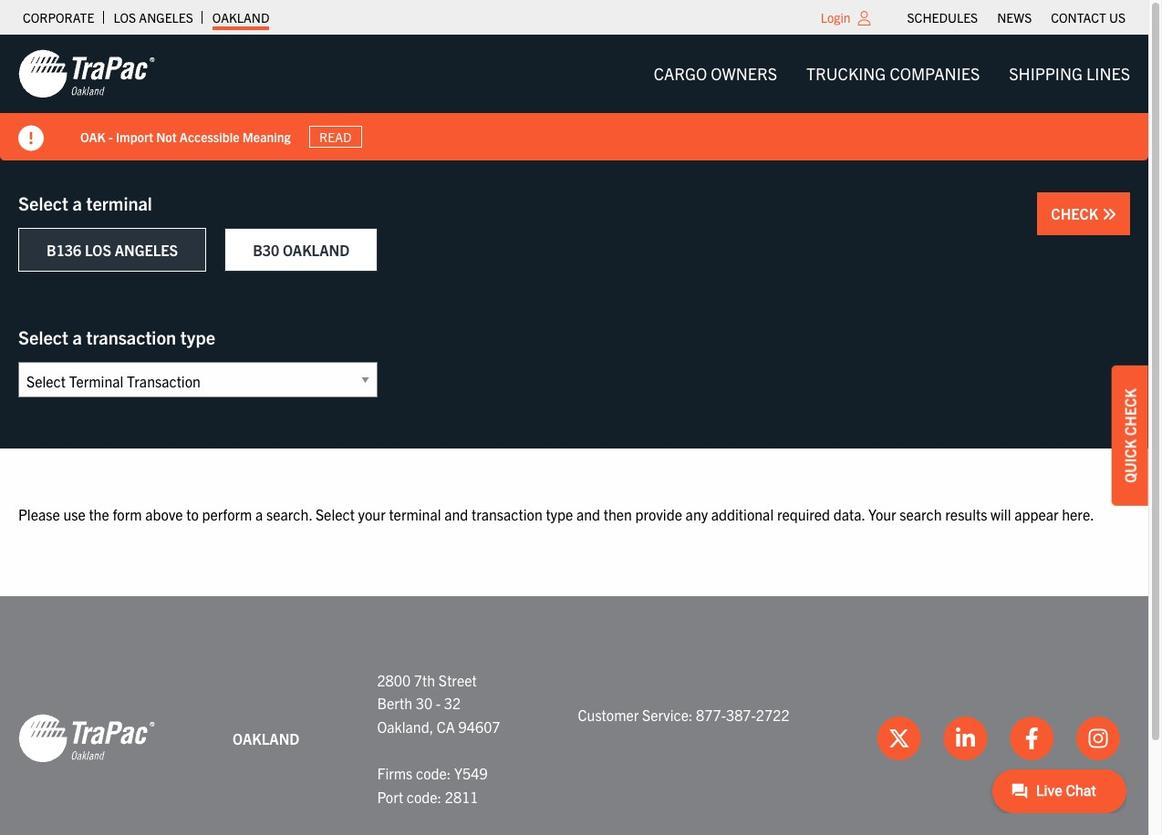 Task type: locate. For each thing, give the bounding box(es) containing it.
menu bar
[[898, 5, 1135, 30], [639, 55, 1145, 92]]

0 vertical spatial oakland
[[212, 9, 270, 26]]

0 horizontal spatial solid image
[[18, 126, 44, 151]]

solid image
[[18, 126, 44, 151], [1102, 207, 1116, 222]]

check button
[[1037, 192, 1130, 235]]

a down "b136"
[[73, 326, 82, 348]]

1 horizontal spatial check
[[1121, 389, 1139, 436]]

terminal
[[86, 192, 152, 214], [389, 505, 441, 524]]

0 vertical spatial menu bar
[[898, 5, 1135, 30]]

customer service: 877-387-2722
[[578, 706, 790, 724]]

1 vertical spatial code:
[[407, 788, 442, 806]]

select
[[18, 192, 68, 214], [18, 326, 68, 348], [316, 505, 355, 524]]

please
[[18, 505, 60, 524]]

import
[[116, 128, 153, 145]]

los right corporate
[[113, 9, 136, 26]]

0 vertical spatial oakland image
[[18, 48, 155, 99]]

trucking companies
[[806, 63, 980, 84]]

data.
[[833, 505, 865, 524]]

a for terminal
[[73, 192, 82, 214]]

0 horizontal spatial type
[[180, 326, 215, 348]]

code:
[[416, 764, 451, 783], [407, 788, 442, 806]]

1 vertical spatial menu bar
[[639, 55, 1145, 92]]

street
[[439, 671, 477, 689]]

los right "b136"
[[85, 241, 111, 259]]

will
[[991, 505, 1011, 524]]

login
[[821, 9, 851, 26]]

shipping
[[1009, 63, 1083, 84]]

1 vertical spatial terminal
[[389, 505, 441, 524]]

and
[[444, 505, 468, 524], [576, 505, 600, 524]]

0 horizontal spatial transaction
[[86, 326, 176, 348]]

code: right port
[[407, 788, 442, 806]]

menu bar containing cargo owners
[[639, 55, 1145, 92]]

- right oak
[[109, 128, 113, 145]]

terminal up b136 los angeles
[[86, 192, 152, 214]]

1 vertical spatial type
[[546, 505, 573, 524]]

oakland image
[[18, 48, 155, 99], [18, 714, 155, 765]]

firms
[[377, 764, 413, 783]]

1 vertical spatial -
[[436, 694, 441, 713]]

- right '30'
[[436, 694, 441, 713]]

select left your
[[316, 505, 355, 524]]

select a terminal
[[18, 192, 152, 214]]

type
[[180, 326, 215, 348], [546, 505, 573, 524]]

menu bar down light image
[[639, 55, 1145, 92]]

30
[[416, 694, 433, 713]]

contact
[[1051, 9, 1106, 26]]

footer
[[0, 596, 1148, 836]]

0 horizontal spatial los
[[85, 241, 111, 259]]

schedules
[[907, 9, 978, 26]]

shipping lines link
[[994, 55, 1145, 92]]

a left the search.
[[255, 505, 263, 524]]

877-
[[696, 706, 726, 724]]

code: up the 2811
[[416, 764, 451, 783]]

read
[[319, 129, 352, 145]]

us
[[1109, 9, 1126, 26]]

- inside banner
[[109, 128, 113, 145]]

angeles left the oakland link
[[139, 9, 193, 26]]

angeles
[[139, 9, 193, 26], [115, 241, 178, 259]]

7th
[[414, 671, 435, 689]]

solid image inside check button
[[1102, 207, 1116, 222]]

los
[[113, 9, 136, 26], [85, 241, 111, 259]]

the
[[89, 505, 109, 524]]

0 vertical spatial code:
[[416, 764, 451, 783]]

1 oakland image from the top
[[18, 48, 155, 99]]

banner
[[0, 35, 1162, 161]]

check
[[1051, 204, 1102, 223], [1121, 389, 1139, 436]]

form
[[113, 505, 142, 524]]

schedules link
[[907, 5, 978, 30]]

0 vertical spatial terminal
[[86, 192, 152, 214]]

trucking companies link
[[792, 55, 994, 92]]

oakland,
[[377, 718, 433, 736]]

-
[[109, 128, 113, 145], [436, 694, 441, 713]]

appear
[[1014, 505, 1059, 524]]

transaction
[[86, 326, 176, 348], [472, 505, 542, 524]]

2 and from the left
[[576, 505, 600, 524]]

and right your
[[444, 505, 468, 524]]

and left then
[[576, 505, 600, 524]]

search
[[900, 505, 942, 524]]

results
[[945, 505, 987, 524]]

2811
[[445, 788, 478, 806]]

0 horizontal spatial terminal
[[86, 192, 152, 214]]

oakland
[[212, 9, 270, 26], [283, 241, 350, 259], [233, 729, 300, 748]]

then
[[604, 505, 632, 524]]

a up "b136"
[[73, 192, 82, 214]]

32
[[444, 694, 461, 713]]

0 vertical spatial a
[[73, 192, 82, 214]]

use
[[63, 505, 85, 524]]

news
[[997, 9, 1032, 26]]

menu bar containing schedules
[[898, 5, 1135, 30]]

select down "b136"
[[18, 326, 68, 348]]

0 horizontal spatial and
[[444, 505, 468, 524]]

1 horizontal spatial solid image
[[1102, 207, 1116, 222]]

here.
[[1062, 505, 1094, 524]]

0 horizontal spatial -
[[109, 128, 113, 145]]

1 vertical spatial oakland image
[[18, 714, 155, 765]]

1 vertical spatial transaction
[[472, 505, 542, 524]]

0 vertical spatial select
[[18, 192, 68, 214]]

corporate
[[23, 9, 94, 26]]

0 horizontal spatial check
[[1051, 204, 1102, 223]]

menu bar inside banner
[[639, 55, 1145, 92]]

1 vertical spatial select
[[18, 326, 68, 348]]

94607
[[458, 718, 500, 736]]

cargo owners link
[[639, 55, 792, 92]]

angeles down select a terminal
[[115, 241, 178, 259]]

0 vertical spatial solid image
[[18, 126, 44, 151]]

required
[[777, 505, 830, 524]]

1 vertical spatial a
[[73, 326, 82, 348]]

perform
[[202, 505, 252, 524]]

los angeles
[[113, 9, 193, 26]]

a for transaction
[[73, 326, 82, 348]]

1 horizontal spatial and
[[576, 505, 600, 524]]

select a transaction type
[[18, 326, 215, 348]]

menu bar up shipping
[[898, 5, 1135, 30]]

0 vertical spatial type
[[180, 326, 215, 348]]

1 vertical spatial solid image
[[1102, 207, 1116, 222]]

1 horizontal spatial los
[[113, 9, 136, 26]]

- inside 2800 7th street berth 30 - 32 oakland, ca 94607
[[436, 694, 441, 713]]

0 vertical spatial los
[[113, 9, 136, 26]]

1 vertical spatial los
[[85, 241, 111, 259]]

select up "b136"
[[18, 192, 68, 214]]

1 horizontal spatial -
[[436, 694, 441, 713]]

a
[[73, 192, 82, 214], [73, 326, 82, 348], [255, 505, 263, 524]]

2 vertical spatial oakland
[[233, 729, 300, 748]]

search.
[[266, 505, 312, 524]]

0 vertical spatial check
[[1051, 204, 1102, 223]]

terminal right your
[[389, 505, 441, 524]]

2800 7th street berth 30 - 32 oakland, ca 94607
[[377, 671, 500, 736]]

0 vertical spatial -
[[109, 128, 113, 145]]

berth
[[377, 694, 412, 713]]

trucking
[[806, 63, 886, 84]]



Task type: describe. For each thing, give the bounding box(es) containing it.
1 horizontal spatial terminal
[[389, 505, 441, 524]]

companies
[[890, 63, 980, 84]]

provide
[[635, 505, 682, 524]]

2800
[[377, 671, 411, 689]]

read link
[[309, 126, 362, 148]]

oakland link
[[212, 5, 270, 30]]

contact us
[[1051, 9, 1126, 26]]

your
[[358, 505, 386, 524]]

b30
[[253, 241, 279, 259]]

1 horizontal spatial type
[[546, 505, 573, 524]]

shipping lines
[[1009, 63, 1130, 84]]

1 vertical spatial check
[[1121, 389, 1139, 436]]

lines
[[1086, 63, 1130, 84]]

meaning
[[242, 128, 291, 145]]

0 vertical spatial transaction
[[86, 326, 176, 348]]

any
[[686, 505, 708, 524]]

quick check
[[1121, 389, 1139, 483]]

your
[[868, 505, 896, 524]]

solid image inside banner
[[18, 126, 44, 151]]

check inside button
[[1051, 204, 1102, 223]]

1 vertical spatial oakland
[[283, 241, 350, 259]]

service:
[[642, 706, 693, 724]]

2 oakland image from the top
[[18, 714, 155, 765]]

port
[[377, 788, 403, 806]]

cargo
[[654, 63, 707, 84]]

oak - import not accessible meaning
[[80, 128, 291, 145]]

1 and from the left
[[444, 505, 468, 524]]

firms code:  y549 port code:  2811
[[377, 764, 488, 806]]

additional
[[711, 505, 774, 524]]

above
[[145, 505, 183, 524]]

customer
[[578, 706, 639, 724]]

los angeles link
[[113, 5, 193, 30]]

accessible
[[180, 128, 239, 145]]

cargo owners
[[654, 63, 777, 84]]

please use the form above to perform a search. select your terminal and transaction type and then provide any additional required data. your search results will appear here.
[[18, 505, 1094, 524]]

contact us link
[[1051, 5, 1126, 30]]

news link
[[997, 5, 1032, 30]]

1 horizontal spatial transaction
[[472, 505, 542, 524]]

not
[[156, 128, 177, 145]]

y549
[[454, 764, 488, 783]]

select for select a terminal
[[18, 192, 68, 214]]

oak
[[80, 128, 106, 145]]

2 vertical spatial select
[[316, 505, 355, 524]]

owners
[[711, 63, 777, 84]]

quick check link
[[1112, 366, 1148, 506]]

2722
[[756, 706, 790, 724]]

387-
[[726, 706, 756, 724]]

footer containing 2800 7th street
[[0, 596, 1148, 836]]

b30 oakland
[[253, 241, 350, 259]]

select for select a transaction type
[[18, 326, 68, 348]]

b136
[[47, 241, 81, 259]]

ca
[[437, 718, 455, 736]]

quick
[[1121, 439, 1139, 483]]

0 vertical spatial angeles
[[139, 9, 193, 26]]

b136 los angeles
[[47, 241, 178, 259]]

1 vertical spatial angeles
[[115, 241, 178, 259]]

corporate link
[[23, 5, 94, 30]]

light image
[[858, 11, 871, 26]]

2 vertical spatial a
[[255, 505, 263, 524]]

banner containing cargo owners
[[0, 35, 1162, 161]]

login link
[[821, 9, 851, 26]]

to
[[186, 505, 199, 524]]



Task type: vqa. For each thing, say whether or not it's contained in the screenshot.
services
no



